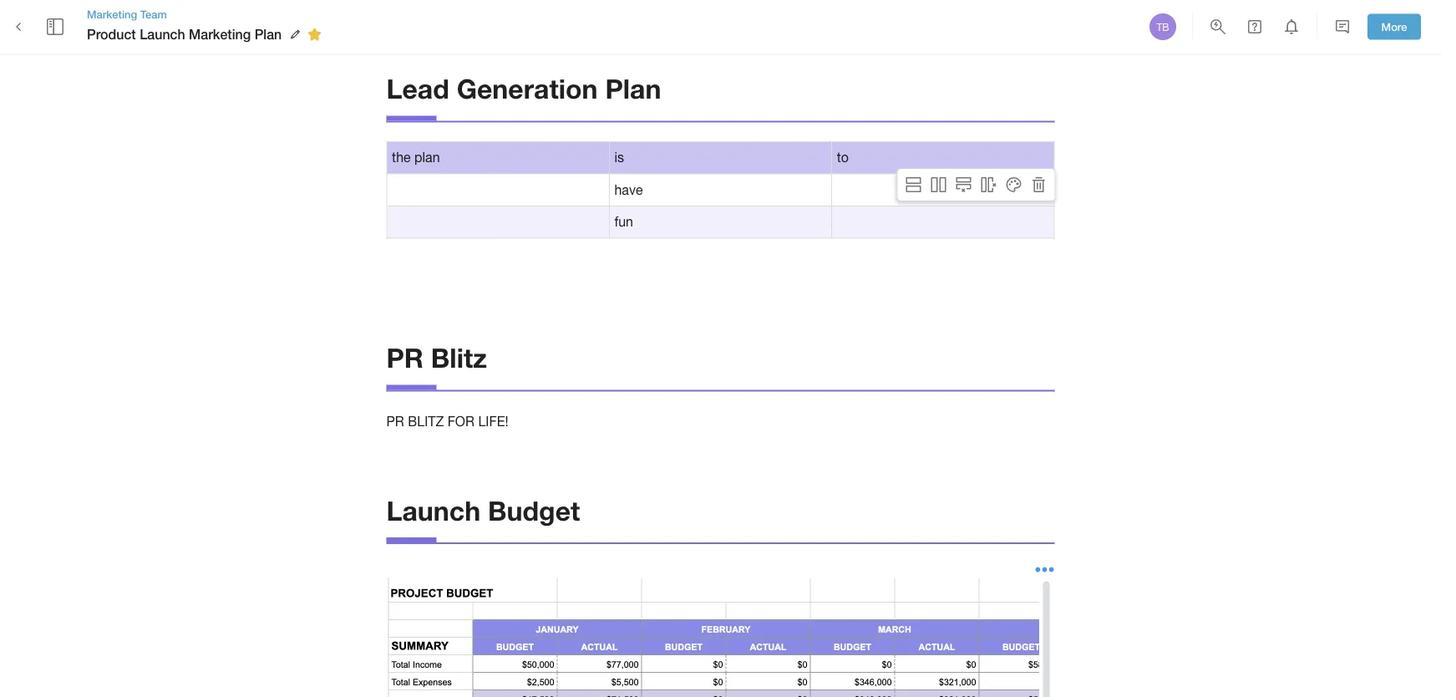 Task type: vqa. For each thing, say whether or not it's contained in the screenshot.
right Plan
yes



Task type: locate. For each thing, give the bounding box(es) containing it.
marketing
[[87, 7, 137, 20], [189, 26, 251, 42]]

marketing team
[[87, 7, 167, 20]]

fun
[[615, 214, 634, 230]]

1 vertical spatial pr
[[387, 413, 404, 429]]

pr
[[387, 342, 424, 373], [387, 413, 404, 429]]

1 vertical spatial launch
[[387, 494, 481, 526]]

the
[[392, 150, 411, 165]]

2 pr from the top
[[387, 413, 404, 429]]

the plan
[[392, 150, 440, 165]]

lead
[[387, 72, 449, 104]]

marketing team link
[[87, 7, 327, 22]]

plan up is
[[606, 72, 661, 104]]

remove favorite image
[[304, 24, 325, 44]]

0 vertical spatial marketing
[[87, 7, 137, 20]]

launch budget
[[387, 494, 580, 526]]

pr left blitz at the bottom left of the page
[[387, 413, 404, 429]]

pr left blitz
[[387, 342, 424, 373]]

1 vertical spatial plan
[[606, 72, 661, 104]]

pr for pr blitz
[[387, 342, 424, 373]]

pr blitz
[[387, 342, 487, 373]]

0 horizontal spatial launch
[[140, 26, 185, 42]]

product
[[87, 26, 136, 42]]

generation
[[457, 72, 598, 104]]

budget
[[488, 494, 580, 526]]

marketing up product
[[87, 7, 137, 20]]

0 horizontal spatial marketing
[[87, 7, 137, 20]]

plan
[[255, 26, 282, 42], [606, 72, 661, 104]]

0 vertical spatial launch
[[140, 26, 185, 42]]

0 horizontal spatial plan
[[255, 26, 282, 42]]

plan left remove favorite icon
[[255, 26, 282, 42]]

for
[[448, 413, 475, 429]]

1 vertical spatial marketing
[[189, 26, 251, 42]]

marketing down marketing team link
[[189, 26, 251, 42]]

1 pr from the top
[[387, 342, 424, 373]]

0 vertical spatial pr
[[387, 342, 424, 373]]

launch
[[140, 26, 185, 42], [387, 494, 481, 526]]

is
[[615, 150, 624, 165]]

more
[[1382, 20, 1408, 33]]



Task type: describe. For each thing, give the bounding box(es) containing it.
tb button
[[1148, 11, 1179, 43]]

blitz
[[408, 413, 444, 429]]

team
[[140, 7, 167, 20]]

pr for pr blitz for life!
[[387, 413, 404, 429]]

1 horizontal spatial plan
[[606, 72, 661, 104]]

0 vertical spatial plan
[[255, 26, 282, 42]]

tb
[[1157, 21, 1170, 33]]

lead generation plan
[[387, 72, 661, 104]]

life!
[[478, 413, 509, 429]]

to
[[837, 150, 849, 165]]

product launch marketing plan
[[87, 26, 282, 42]]

plan
[[415, 150, 440, 165]]

1 horizontal spatial marketing
[[189, 26, 251, 42]]

have
[[615, 182, 643, 197]]

more button
[[1368, 14, 1422, 40]]

blitz
[[431, 342, 487, 373]]

pr blitz for life!
[[387, 413, 509, 429]]

1 horizontal spatial launch
[[387, 494, 481, 526]]



